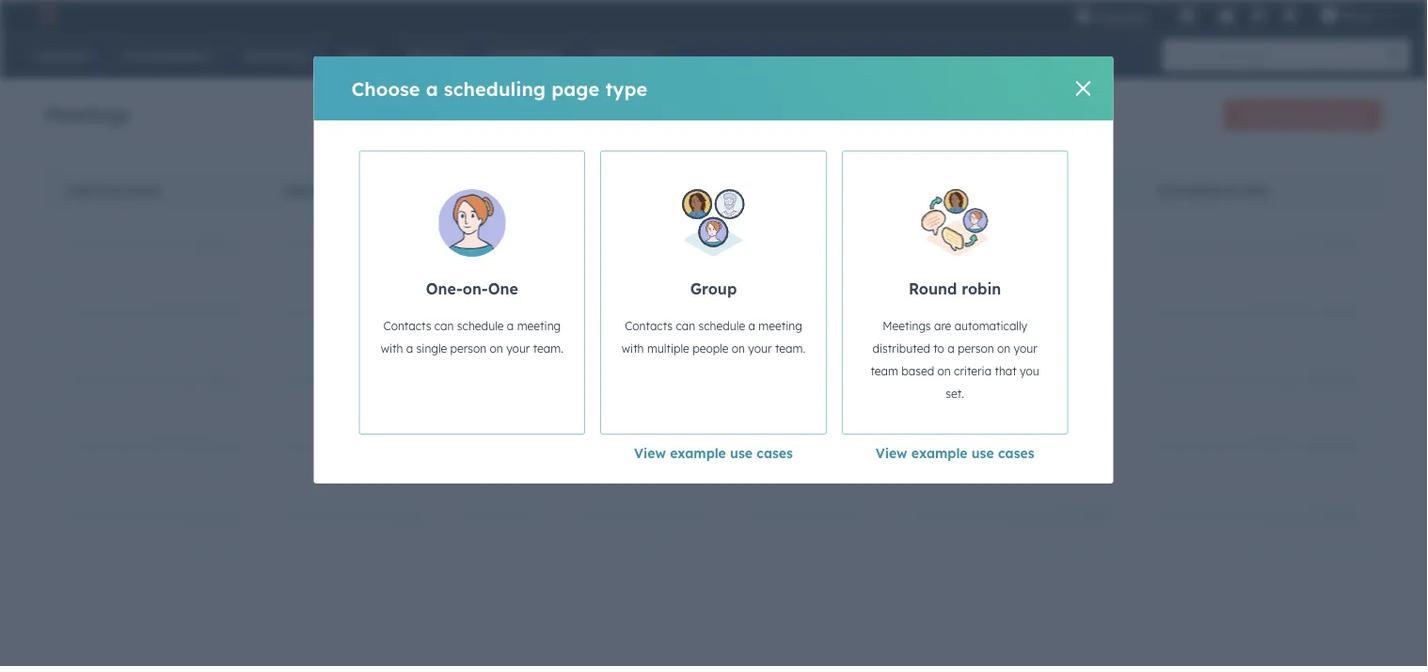 Task type: describe. For each thing, give the bounding box(es) containing it.
bob builder image
[[1321, 7, 1338, 24]]

schedule for group
[[699, 319, 745, 333]]

use for group checkbox
[[730, 445, 753, 462]]

marketplaces button
[[1168, 0, 1207, 30]]

meetings for meetings
[[45, 102, 130, 126]]

none checkbox group
[[600, 151, 827, 435]]

use for round robin option
[[972, 445, 994, 462]]

notifications image
[[1281, 8, 1298, 25]]

help image
[[1218, 8, 1235, 25]]

view example use cases for round robin option
[[876, 445, 1035, 462]]

help button
[[1211, 0, 1243, 30]]

menu containing apple
[[1062, 0, 1405, 30]]

meeting for one-on-one
[[517, 319, 561, 333]]

settings link
[[1247, 5, 1270, 25]]

type
[[465, 184, 494, 199]]

round robin
[[909, 279, 1001, 298]]

meetings banner
[[45, 94, 1382, 130]]

person
[[450, 342, 487, 356]]

apple
[[1342, 7, 1375, 23]]

view for group checkbox
[[634, 445, 666, 462]]

meeting for group
[[759, 319, 802, 333]]

one on one image
[[438, 189, 506, 257]]

view example use cases button for checkbox containing group
[[634, 445, 793, 462]]

group
[[690, 279, 737, 298]]

people
[[693, 342, 729, 356]]

robin
[[962, 279, 1001, 298]]

organizer
[[283, 184, 354, 199]]

Search HubSpot search field
[[1163, 40, 1393, 72]]

apple button
[[1310, 0, 1403, 30]]

with for one-on-one
[[381, 342, 403, 356]]

create scheduling page
[[1240, 108, 1366, 122]]

meeting name
[[69, 184, 160, 199]]

none checkbox one on one
[[359, 151, 585, 435]]

close image
[[1076, 81, 1091, 96]]

conversion rate
[[1157, 184, 1269, 199]]

multiple
[[647, 342, 689, 356]]

single
[[416, 342, 447, 356]]

contacts for one-on-one
[[383, 319, 431, 333]]

booked
[[971, 184, 1021, 199]]

name
[[126, 184, 160, 199]]

views
[[751, 184, 790, 199]]

scheduling inside choose a scheduling page type dialog
[[444, 77, 546, 100]]

view example use cases button for round robin option
[[876, 445, 1035, 462]]

your inside contacts can schedule a meeting with multiple people on your team.
[[748, 342, 772, 356]]



Task type: locate. For each thing, give the bounding box(es) containing it.
with inside contacts can schedule a meeting with multiple people on your team.
[[622, 342, 644, 356]]

0 horizontal spatial view
[[634, 445, 666, 462]]

view example use cases
[[634, 445, 793, 462], [876, 445, 1035, 462]]

meetings booked
[[907, 184, 1021, 199]]

1 horizontal spatial meeting
[[759, 319, 802, 333]]

1 horizontal spatial with
[[622, 342, 644, 356]]

2 view example use cases from the left
[[876, 445, 1035, 462]]

view example use cases for group checkbox
[[634, 445, 793, 462]]

can for group
[[676, 319, 695, 333]]

choose a scheduling page type
[[351, 77, 647, 100]]

1 with from the left
[[381, 342, 403, 356]]

meetings for meetings booked
[[907, 184, 968, 199]]

1 on from the left
[[490, 342, 503, 356]]

can inside contacts can schedule a meeting with a single person on your team.
[[435, 319, 454, 333]]

1 your from the left
[[506, 342, 530, 356]]

choose a scheduling page type dialog
[[314, 56, 1114, 484]]

1 can from the left
[[435, 319, 454, 333]]

1 horizontal spatial team.
[[775, 342, 806, 356]]

contacts up multiple
[[625, 319, 673, 333]]

example for round robin option
[[912, 445, 968, 462]]

a inside contacts can schedule a meeting with multiple people on your team.
[[748, 319, 756, 333]]

None checkbox
[[359, 151, 585, 435], [600, 151, 827, 435]]

round
[[909, 279, 957, 298]]

view
[[634, 445, 666, 462], [876, 445, 908, 462]]

0 horizontal spatial your
[[506, 342, 530, 356]]

1 cases from the left
[[757, 445, 793, 462]]

meetings inside banner
[[45, 102, 130, 126]]

page inside button
[[1339, 108, 1366, 122]]

1 horizontal spatial scheduling
[[1278, 108, 1336, 122]]

team. inside contacts can schedule a meeting with a single person on your team.
[[533, 342, 564, 356]]

1 horizontal spatial page
[[1339, 108, 1366, 122]]

schedule
[[457, 319, 504, 333], [699, 319, 745, 333]]

meeting
[[517, 319, 561, 333], [759, 319, 802, 333]]

use
[[730, 445, 753, 462], [972, 445, 994, 462]]

meeting inside contacts can schedule a meeting with multiple people on your team.
[[759, 319, 802, 333]]

upgrade
[[1096, 9, 1149, 24]]

meetings left booked
[[907, 184, 968, 199]]

your right people
[[748, 342, 772, 356]]

menu
[[1062, 0, 1405, 30]]

1 view example use cases button from the left
[[634, 445, 793, 462]]

2 on from the left
[[732, 342, 745, 356]]

contacts for group
[[625, 319, 673, 333]]

contacts can schedule a meeting with a single person on your team.
[[381, 319, 564, 356]]

settings image
[[1250, 8, 1267, 25]]

0 horizontal spatial page
[[552, 77, 600, 100]]

with left multiple
[[622, 342, 644, 356]]

2 meeting from the left
[[759, 319, 802, 333]]

1 horizontal spatial view
[[876, 445, 908, 462]]

1 horizontal spatial your
[[748, 342, 772, 356]]

can up single
[[435, 319, 454, 333]]

on
[[490, 342, 503, 356], [732, 342, 745, 356]]

schedule up person
[[457, 319, 504, 333]]

one-
[[426, 279, 463, 298]]

1 horizontal spatial none checkbox
[[600, 151, 827, 435]]

with left single
[[381, 342, 403, 356]]

meeting
[[69, 184, 123, 199]]

team. right people
[[775, 342, 806, 356]]

upgrade image
[[1075, 8, 1092, 25]]

contacts inside contacts can schedule a meeting with a single person on your team.
[[383, 319, 431, 333]]

0 horizontal spatial contacts
[[383, 319, 431, 333]]

on inside contacts can schedule a meeting with a single person on your team.
[[490, 342, 503, 356]]

create
[[1240, 108, 1275, 122]]

none checkbox containing one-on-one
[[359, 151, 585, 435]]

on right person
[[490, 342, 503, 356]]

1 horizontal spatial view example use cases
[[876, 445, 1035, 462]]

1 example from the left
[[670, 445, 726, 462]]

1 contacts from the left
[[383, 319, 431, 333]]

1 horizontal spatial contacts
[[625, 319, 673, 333]]

example for group checkbox
[[670, 445, 726, 462]]

type
[[605, 77, 647, 100]]

cases for round robin option
[[998, 445, 1035, 462]]

marketplaces image
[[1179, 8, 1196, 25]]

team.
[[533, 342, 564, 356], [775, 342, 806, 356]]

1 horizontal spatial example
[[912, 445, 968, 462]]

2 with from the left
[[622, 342, 644, 356]]

1 view from the left
[[634, 445, 666, 462]]

none checkbox containing group
[[600, 151, 827, 435]]

group image
[[682, 189, 745, 257]]

your inside contacts can schedule a meeting with a single person on your team.
[[506, 342, 530, 356]]

with inside contacts can schedule a meeting with a single person on your team.
[[381, 342, 403, 356]]

cases for group checkbox
[[757, 445, 793, 462]]

contacts up single
[[383, 319, 431, 333]]

meetings up meeting
[[45, 102, 130, 126]]

one
[[488, 279, 518, 298]]

search image
[[1388, 49, 1401, 62]]

create scheduling page button
[[1224, 100, 1382, 130]]

0 horizontal spatial view example use cases
[[634, 445, 793, 462]]

2 team. from the left
[[775, 342, 806, 356]]

schedule inside contacts can schedule a meeting with a single person on your team.
[[457, 319, 504, 333]]

0 vertical spatial page
[[552, 77, 600, 100]]

1 vertical spatial scheduling
[[1278, 108, 1336, 122]]

1 horizontal spatial can
[[676, 319, 695, 333]]

a
[[426, 77, 438, 100], [507, 319, 514, 333], [748, 319, 756, 333], [406, 342, 413, 356]]

2 use from the left
[[972, 445, 994, 462]]

schedule for one-on-one
[[457, 319, 504, 333]]

can up multiple
[[676, 319, 695, 333]]

meeting inside contacts can schedule a meeting with a single person on your team.
[[517, 319, 561, 333]]

0 horizontal spatial meetings
[[45, 102, 130, 126]]

0 horizontal spatial on
[[490, 342, 503, 356]]

conversion
[[1157, 184, 1236, 199]]

hubspot image
[[34, 4, 56, 26]]

1 none checkbox from the left
[[359, 151, 585, 435]]

0 horizontal spatial cases
[[757, 445, 793, 462]]

hubspot link
[[23, 4, 71, 26]]

duration
[[581, 184, 644, 199]]

example
[[670, 445, 726, 462], [912, 445, 968, 462]]

1 horizontal spatial view example use cases button
[[876, 445, 1035, 462]]

2 cases from the left
[[998, 445, 1035, 462]]

0 horizontal spatial with
[[381, 342, 403, 356]]

1 view example use cases from the left
[[634, 445, 793, 462]]

view example use cases button
[[634, 445, 793, 462], [876, 445, 1035, 462]]

2 example from the left
[[912, 445, 968, 462]]

meetings
[[45, 102, 130, 126], [907, 184, 968, 199]]

on right people
[[732, 342, 745, 356]]

0 horizontal spatial example
[[670, 445, 726, 462]]

1 meeting from the left
[[517, 319, 561, 333]]

view for round robin option
[[876, 445, 908, 462]]

0 horizontal spatial none checkbox
[[359, 151, 585, 435]]

1 horizontal spatial meetings
[[907, 184, 968, 199]]

2 contacts from the left
[[625, 319, 673, 333]]

2 your from the left
[[748, 342, 772, 356]]

one-on-one
[[426, 279, 518, 298]]

0 horizontal spatial schedule
[[457, 319, 504, 333]]

on inside contacts can schedule a meeting with multiple people on your team.
[[732, 342, 745, 356]]

schedule inside contacts can schedule a meeting with multiple people on your team.
[[699, 319, 745, 333]]

menu item
[[1162, 0, 1166, 30]]

2 schedule from the left
[[699, 319, 745, 333]]

page
[[552, 77, 600, 100], [1339, 108, 1366, 122]]

0 horizontal spatial view example use cases button
[[634, 445, 793, 462]]

2 view from the left
[[876, 445, 908, 462]]

1 horizontal spatial on
[[732, 342, 745, 356]]

0 vertical spatial scheduling
[[444, 77, 546, 100]]

0 horizontal spatial team.
[[533, 342, 564, 356]]

team. inside contacts can schedule a meeting with multiple people on your team.
[[775, 342, 806, 356]]

2 view example use cases button from the left
[[876, 445, 1035, 462]]

schedule up people
[[699, 319, 745, 333]]

1 use from the left
[[730, 445, 753, 462]]

Round robin checkbox
[[842, 151, 1068, 435]]

team. right person
[[533, 342, 564, 356]]

0 vertical spatial meetings
[[45, 102, 130, 126]]

cases
[[757, 445, 793, 462], [998, 445, 1035, 462]]

1 horizontal spatial cases
[[998, 445, 1035, 462]]

can
[[435, 319, 454, 333], [676, 319, 695, 333]]

page inside dialog
[[552, 77, 600, 100]]

choose
[[351, 77, 420, 100]]

0 horizontal spatial meeting
[[517, 319, 561, 333]]

with
[[381, 342, 403, 356], [622, 342, 644, 356]]

on-
[[463, 279, 488, 298]]

rate
[[1240, 184, 1269, 199]]

1 schedule from the left
[[457, 319, 504, 333]]

round robin image
[[921, 189, 989, 257]]

scheduling inside create scheduling page button
[[1278, 108, 1336, 122]]

1 horizontal spatial schedule
[[699, 319, 745, 333]]

your right person
[[506, 342, 530, 356]]

contacts inside contacts can schedule a meeting with multiple people on your team.
[[625, 319, 673, 333]]

search button
[[1378, 40, 1410, 72]]

contacts
[[383, 319, 431, 333], [625, 319, 673, 333]]

2 can from the left
[[676, 319, 695, 333]]

0 horizontal spatial can
[[435, 319, 454, 333]]

1 horizontal spatial use
[[972, 445, 994, 462]]

0 horizontal spatial use
[[730, 445, 753, 462]]

notifications button
[[1274, 0, 1306, 30]]

2 none checkbox from the left
[[600, 151, 827, 435]]

can for one-on-one
[[435, 319, 454, 333]]

scheduling
[[444, 77, 546, 100], [1278, 108, 1336, 122]]

1 vertical spatial page
[[1339, 108, 1366, 122]]

contacts can schedule a meeting with multiple people on your team.
[[622, 319, 806, 356]]

0 horizontal spatial scheduling
[[444, 77, 546, 100]]

your
[[506, 342, 530, 356], [748, 342, 772, 356]]

1 vertical spatial meetings
[[907, 184, 968, 199]]

with for group
[[622, 342, 644, 356]]

can inside contacts can schedule a meeting with multiple people on your team.
[[676, 319, 695, 333]]

1 team. from the left
[[533, 342, 564, 356]]



Task type: vqa. For each thing, say whether or not it's contained in the screenshot.
Choose a scheduling page type dialog
yes



